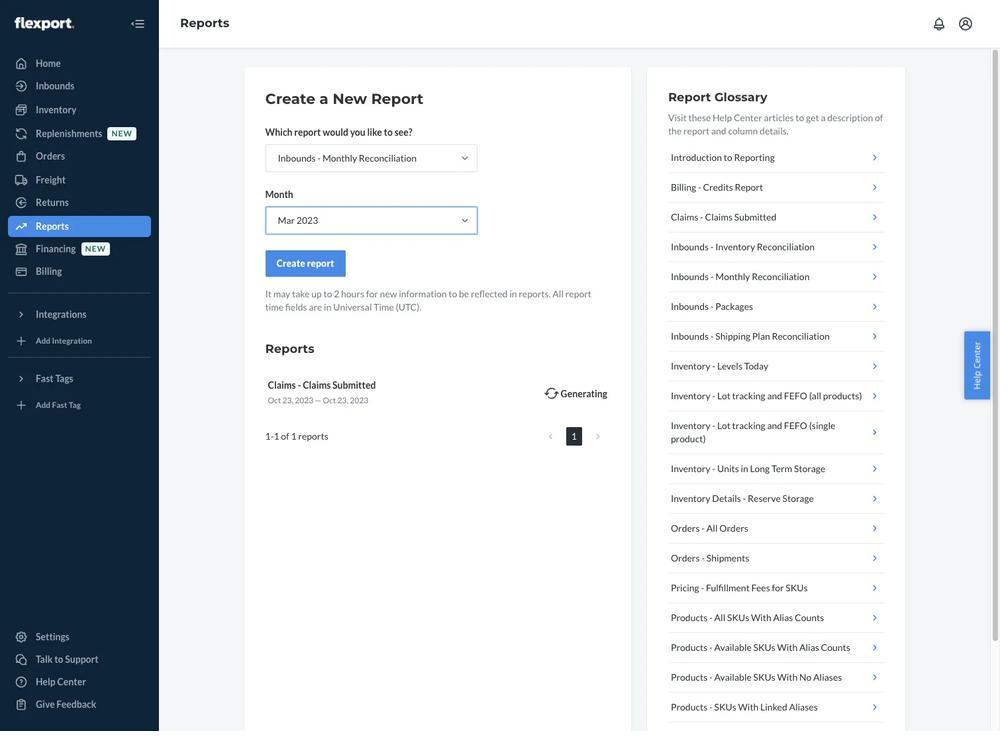Task type: vqa. For each thing, say whether or not it's contained in the screenshot.
import to the top
no



Task type: describe. For each thing, give the bounding box(es) containing it.
orders for orders - shipments
[[671, 552, 700, 564]]

products for products - all skus with alias counts
[[671, 612, 708, 623]]

credits
[[703, 181, 733, 193]]

talk
[[36, 654, 53, 665]]

submitted for claims - claims submitted oct 23, 2023 — oct 23, 2023
[[332, 379, 376, 391]]

orders - shipments
[[671, 552, 749, 564]]

- for inbounds - monthly reconciliation button
[[710, 271, 714, 282]]

- for orders - shipments button at the bottom right
[[702, 552, 705, 564]]

column
[[728, 125, 758, 136]]

report for billing - credits report
[[735, 181, 763, 193]]

products)
[[823, 390, 862, 401]]

2 vertical spatial reports
[[265, 342, 314, 356]]

chevron left image
[[548, 432, 552, 441]]

add for add integration
[[36, 336, 50, 346]]

alias for products - all skus with alias counts
[[773, 612, 793, 623]]

inventory - lot tracking and fefo (single product)
[[671, 420, 835, 444]]

skus for products - available skus with alias counts
[[753, 642, 775, 653]]

reflected
[[471, 288, 508, 299]]

- for claims - claims submitted button
[[700, 211, 703, 223]]

introduction to reporting
[[671, 152, 775, 163]]

give
[[36, 699, 55, 710]]

inventory - units in long term storage button
[[668, 454, 884, 484]]

lot for inventory - lot tracking and fefo (single product)
[[717, 420, 730, 431]]

reconciliation down claims - claims submitted button
[[757, 241, 815, 252]]

these
[[688, 112, 711, 123]]

tag
[[69, 400, 81, 410]]

to inside visit these help center articles to get a description of the report and column details.
[[796, 112, 804, 123]]

packages
[[715, 301, 753, 312]]

open notifications image
[[931, 16, 947, 32]]

information
[[399, 288, 447, 299]]

generating
[[561, 388, 607, 399]]

0 vertical spatial a
[[319, 90, 328, 108]]

counts for products - available skus with alias counts
[[821, 642, 850, 653]]

reserve
[[748, 493, 781, 504]]

to left the 2
[[323, 288, 332, 299]]

description
[[827, 112, 873, 123]]

introduction to reporting button
[[668, 143, 884, 173]]

help center inside help center button
[[971, 342, 983, 390]]

home
[[36, 58, 61, 69]]

it
[[265, 288, 272, 299]]

new inside it may take up to 2 hours for new information to be reflected in reports. all report time fields are in universal time (utc).
[[380, 288, 397, 299]]

settings
[[36, 631, 70, 642]]

inventory - lot tracking and fefo (all products)
[[671, 390, 862, 401]]

get
[[806, 112, 819, 123]]

inbounds for inbounds - monthly reconciliation button
[[671, 271, 709, 282]]

1 vertical spatial reports link
[[8, 216, 151, 237]]

products - available skus with no aliases
[[671, 672, 842, 683]]

help center button
[[965, 332, 990, 400]]

fulfillment
[[706, 582, 750, 593]]

- for pricing - fulfillment fees for skus button
[[701, 582, 704, 593]]

help inside "link"
[[36, 676, 55, 687]]

inventory link
[[8, 99, 151, 121]]

inbounds - inventory reconciliation button
[[668, 232, 884, 262]]

1 - 1 of 1 reports
[[265, 431, 328, 442]]

add fast tag link
[[8, 395, 151, 416]]

shipments
[[707, 552, 749, 564]]

inbounds - packages button
[[668, 292, 884, 322]]

tracking for (single
[[732, 420, 765, 431]]

- for products - all skus with alias counts button
[[709, 612, 713, 623]]

alias for products - available skus with alias counts
[[799, 642, 819, 653]]

inventory details - reserve storage button
[[668, 484, 884, 514]]

create for create a new report
[[265, 90, 315, 108]]

the
[[668, 125, 682, 136]]

like
[[367, 126, 382, 138]]

orders - all orders button
[[668, 514, 884, 544]]

add integration link
[[8, 330, 151, 352]]

inbounds for inbounds - packages button at the right of the page
[[671, 301, 709, 312]]

available for products - available skus with no aliases
[[714, 672, 752, 683]]

reconciliation down like at left top
[[359, 152, 417, 164]]

fees
[[751, 582, 770, 593]]

details
[[712, 493, 741, 504]]

fast tags button
[[8, 368, 151, 389]]

reports.
[[519, 288, 551, 299]]

inventory for inventory details - reserve storage
[[671, 493, 710, 504]]

in inside button
[[741, 463, 748, 474]]

inbounds - shipping plan reconciliation button
[[668, 322, 884, 352]]

products for products - available skus with alias counts
[[671, 642, 708, 653]]

1 horizontal spatial in
[[509, 288, 517, 299]]

2023 right —
[[350, 395, 368, 405]]

all inside it may take up to 2 hours for new information to be reflected in reports. all report time fields are in universal time (utc).
[[553, 288, 564, 299]]

add for add fast tag
[[36, 400, 50, 410]]

1 vertical spatial fast
[[52, 400, 67, 410]]

all for products
[[714, 612, 725, 623]]

freight
[[36, 174, 66, 185]]

pricing - fulfillment fees for skus
[[671, 582, 808, 593]]

- down which report would you like to see?
[[317, 152, 321, 164]]

visit these help center articles to get a description of the report and column details.
[[668, 112, 883, 136]]

0 vertical spatial inbounds - monthly reconciliation
[[278, 152, 417, 164]]

articles
[[764, 112, 794, 123]]

1 1 from the left
[[265, 431, 271, 442]]

time
[[265, 301, 284, 313]]

inbounds for inbounds - inventory reconciliation button
[[671, 241, 709, 252]]

inbounds - monthly reconciliation inside button
[[671, 271, 810, 282]]

freight link
[[8, 170, 151, 191]]

2 1 from the left
[[274, 431, 279, 442]]

orders up "shipments" at the bottom
[[719, 523, 748, 534]]

claims up —
[[303, 379, 331, 391]]

inventory - units in long term storage
[[671, 463, 825, 474]]

shipping
[[715, 330, 750, 342]]

help inside visit these help center articles to get a description of the report and column details.
[[713, 112, 732, 123]]

reconciliation inside button
[[752, 271, 810, 282]]

orders for orders
[[36, 150, 65, 162]]

create report button
[[265, 250, 345, 277]]

support
[[65, 654, 98, 665]]

feedback
[[57, 699, 96, 710]]

tags
[[55, 373, 73, 384]]

and inside visit these help center articles to get a description of the report and column details.
[[711, 125, 726, 136]]

(single
[[809, 420, 835, 431]]

0 horizontal spatial in
[[324, 301, 331, 313]]

report inside visit these help center articles to get a description of the report and column details.
[[683, 125, 710, 136]]

orders link
[[8, 146, 151, 167]]

pricing
[[671, 582, 699, 593]]

plan
[[752, 330, 770, 342]]

products - skus with linked aliases button
[[668, 693, 884, 723]]

of inside visit these help center articles to get a description of the report and column details.
[[875, 112, 883, 123]]

are
[[309, 301, 322, 313]]

settings link
[[8, 627, 151, 648]]

close navigation image
[[130, 16, 146, 32]]

fast inside dropdown button
[[36, 373, 53, 384]]

inventory - lot tracking and fefo (single product) button
[[668, 411, 884, 454]]

billing - credits report
[[671, 181, 763, 193]]

talk to support
[[36, 654, 98, 665]]

skus inside pricing - fulfillment fees for skus button
[[786, 582, 808, 593]]

orders - all orders
[[671, 523, 748, 534]]

inventory for inventory - levels today
[[671, 360, 710, 372]]

with for products - available skus with alias counts
[[777, 642, 798, 653]]

0 horizontal spatial reports
[[36, 221, 69, 232]]

reports
[[298, 431, 328, 442]]

integrations button
[[8, 304, 151, 325]]

fefo for (single
[[784, 420, 807, 431]]

claims - claims submitted button
[[668, 203, 884, 232]]

report left 'would'
[[294, 126, 321, 138]]

1 horizontal spatial reports link
[[180, 16, 229, 31]]

inbounds - monthly reconciliation button
[[668, 262, 884, 292]]

1 inside "link"
[[571, 431, 577, 442]]

details.
[[760, 125, 789, 136]]

2 23, from the left
[[337, 395, 348, 405]]

create report
[[277, 258, 334, 269]]

home link
[[8, 53, 151, 74]]

- for inbounds - inventory reconciliation button
[[710, 241, 714, 252]]

reporting
[[734, 152, 775, 163]]

1 23, from the left
[[282, 395, 293, 405]]

report for create a new report
[[371, 90, 423, 108]]

inventory down 'claims - claims submitted'
[[715, 241, 755, 252]]



Task type: locate. For each thing, give the bounding box(es) containing it.
help inside button
[[971, 371, 983, 390]]

claims down credits in the top right of the page
[[705, 211, 732, 223]]

inventory
[[36, 104, 76, 115], [715, 241, 755, 252], [671, 360, 710, 372], [671, 390, 710, 401], [671, 420, 710, 431], [671, 463, 710, 474], [671, 493, 710, 504]]

flexport logo image
[[15, 17, 74, 30]]

1 vertical spatial all
[[707, 523, 718, 534]]

counts
[[795, 612, 824, 623], [821, 642, 850, 653]]

skus inside products - all skus with alias counts button
[[727, 612, 749, 623]]

0 horizontal spatial for
[[366, 288, 378, 299]]

visit
[[668, 112, 687, 123]]

counts inside "button"
[[821, 642, 850, 653]]

2 vertical spatial new
[[380, 288, 397, 299]]

fast tags
[[36, 373, 73, 384]]

introduction
[[671, 152, 722, 163]]

2 vertical spatial all
[[714, 612, 725, 623]]

0 vertical spatial lot
[[717, 390, 730, 401]]

month
[[265, 189, 293, 200]]

1 fefo from the top
[[784, 390, 807, 401]]

2 oct from the left
[[323, 395, 336, 405]]

1 vertical spatial a
[[821, 112, 826, 123]]

inventory inside inventory - lot tracking and fefo (single product)
[[671, 420, 710, 431]]

reconciliation down inbounds - packages button at the right of the page
[[772, 330, 830, 342]]

for right fees
[[772, 582, 784, 593]]

product)
[[671, 433, 706, 444]]

inbounds inside inbounds - monthly reconciliation button
[[671, 271, 709, 282]]

- down 'claims - claims submitted'
[[710, 241, 714, 252]]

tracking inside inventory - lot tracking and fefo (single product)
[[732, 420, 765, 431]]

1 horizontal spatial new
[[112, 129, 132, 139]]

0 horizontal spatial center
[[57, 676, 86, 687]]

0 horizontal spatial oct
[[268, 395, 281, 405]]

to inside button
[[724, 152, 732, 163]]

1 horizontal spatial of
[[875, 112, 883, 123]]

0 horizontal spatial new
[[85, 244, 106, 254]]

add down fast tags
[[36, 400, 50, 410]]

0 vertical spatial billing
[[671, 181, 696, 193]]

inbounds down which
[[278, 152, 316, 164]]

to inside "button"
[[54, 654, 63, 665]]

alias up no
[[799, 642, 819, 653]]

0 horizontal spatial billing
[[36, 266, 62, 277]]

0 vertical spatial counts
[[795, 612, 824, 623]]

1 link
[[566, 427, 582, 446]]

with
[[751, 612, 771, 623], [777, 642, 798, 653], [777, 672, 798, 683], [738, 701, 759, 713]]

hours
[[341, 288, 364, 299]]

a
[[319, 90, 328, 108], [821, 112, 826, 123]]

help center link
[[8, 672, 151, 693]]

- for billing - credits report 'button'
[[698, 181, 701, 193]]

1 vertical spatial counts
[[821, 642, 850, 653]]

storage right reserve
[[782, 493, 814, 504]]

4 products from the top
[[671, 701, 708, 713]]

orders up freight
[[36, 150, 65, 162]]

2023 left —
[[295, 395, 313, 405]]

may
[[273, 288, 290, 299]]

with left linked
[[738, 701, 759, 713]]

all inside products - all skus with alias counts button
[[714, 612, 725, 623]]

and left 'column' at the top right
[[711, 125, 726, 136]]

available for products - available skus with alias counts
[[714, 642, 752, 653]]

- down products - available skus with no aliases
[[709, 701, 713, 713]]

inbounds inside inbounds - inventory reconciliation button
[[671, 241, 709, 252]]

open account menu image
[[958, 16, 974, 32]]

0 horizontal spatial reports link
[[8, 216, 151, 237]]

orders - shipments button
[[668, 544, 884, 574]]

lot up units
[[717, 420, 730, 431]]

new
[[333, 90, 367, 108]]

aliases inside products - available skus with no aliases button
[[813, 672, 842, 683]]

alias inside button
[[773, 612, 793, 623]]

claims - claims submitted oct 23, 2023 — oct 23, 2023
[[268, 379, 376, 405]]

- down billing - credits report
[[700, 211, 703, 223]]

to right the "talk"
[[54, 654, 63, 665]]

0 horizontal spatial help center
[[36, 676, 86, 687]]

1 vertical spatial create
[[277, 258, 305, 269]]

tracking down inventory - lot tracking and fefo (all products)
[[732, 420, 765, 431]]

- inside "button"
[[709, 642, 713, 653]]

available down products - all skus with alias counts
[[714, 642, 752, 653]]

new for financing
[[85, 244, 106, 254]]

skus down products - available skus with alias counts
[[753, 672, 775, 683]]

- for products - skus with linked aliases button on the right bottom of the page
[[709, 701, 713, 713]]

0 vertical spatial fefo
[[784, 390, 807, 401]]

with left no
[[777, 672, 798, 683]]

inventory up the product)
[[671, 420, 710, 431]]

1 oct from the left
[[268, 395, 281, 405]]

products - skus with linked aliases
[[671, 701, 818, 713]]

inbounds inside inbounds - shipping plan reconciliation button
[[671, 330, 709, 342]]

2 horizontal spatial center
[[971, 342, 983, 369]]

a right get
[[821, 112, 826, 123]]

1 vertical spatial alias
[[799, 642, 819, 653]]

1 vertical spatial fefo
[[784, 420, 807, 431]]

available inside "button"
[[714, 642, 752, 653]]

inbounds link
[[8, 76, 151, 97]]

1 tracking from the top
[[732, 390, 765, 401]]

2 tracking from the top
[[732, 420, 765, 431]]

submitted inside the claims - claims submitted oct 23, 2023 — oct 23, 2023
[[332, 379, 376, 391]]

- left credits in the top right of the page
[[698, 181, 701, 193]]

23,
[[282, 395, 293, 405], [337, 395, 348, 405]]

0 vertical spatial new
[[112, 129, 132, 139]]

inbounds - packages
[[671, 301, 753, 312]]

2 fefo from the top
[[784, 420, 807, 431]]

23, left —
[[282, 395, 293, 405]]

0 vertical spatial alias
[[773, 612, 793, 623]]

0 vertical spatial and
[[711, 125, 726, 136]]

1 add from the top
[[36, 336, 50, 346]]

which
[[265, 126, 292, 138]]

- right pricing
[[701, 582, 704, 593]]

skus inside the 'products - available skus with alias counts' "button"
[[753, 642, 775, 653]]

0 horizontal spatial monthly
[[322, 152, 357, 164]]

help
[[713, 112, 732, 123], [971, 371, 983, 390], [36, 676, 55, 687]]

1 horizontal spatial oct
[[323, 395, 336, 405]]

of right the "description"
[[875, 112, 883, 123]]

inventory for inventory - lot tracking and fefo (all products)
[[671, 390, 710, 401]]

aliases
[[813, 672, 842, 683], [789, 701, 818, 713]]

- up inbounds - packages
[[710, 271, 714, 282]]

pricing - fulfillment fees for skus button
[[668, 574, 884, 603]]

integrations
[[36, 309, 87, 320]]

alias down pricing - fulfillment fees for skus button
[[773, 612, 793, 623]]

and inside inventory - lot tracking and fefo (single product)
[[767, 420, 782, 431]]

inbounds inside inbounds - packages button
[[671, 301, 709, 312]]

a left new
[[319, 90, 328, 108]]

tracking down today
[[732, 390, 765, 401]]

storage right term
[[794, 463, 825, 474]]

inventory details - reserve storage
[[671, 493, 814, 504]]

inventory - levels today
[[671, 360, 768, 372]]

add integration
[[36, 336, 92, 346]]

2 horizontal spatial in
[[741, 463, 748, 474]]

fefo left (single
[[784, 420, 807, 431]]

0 vertical spatial create
[[265, 90, 315, 108]]

units
[[717, 463, 739, 474]]

1 horizontal spatial a
[[821, 112, 826, 123]]

with down products - all skus with alias counts button
[[777, 642, 798, 653]]

submitted
[[734, 211, 776, 223], [332, 379, 376, 391]]

- down products - all skus with alias counts
[[709, 642, 713, 653]]

- right "details"
[[743, 493, 746, 504]]

1 vertical spatial aliases
[[789, 701, 818, 713]]

claims - claims submitted
[[671, 211, 776, 223]]

0 vertical spatial reports link
[[180, 16, 229, 31]]

billing link
[[8, 261, 151, 282]]

2 horizontal spatial new
[[380, 288, 397, 299]]

skus inside products - skus with linked aliases button
[[714, 701, 736, 713]]

orders for orders - all orders
[[671, 523, 700, 534]]

orders inside button
[[671, 552, 700, 564]]

1 vertical spatial lot
[[717, 420, 730, 431]]

1 vertical spatial submitted
[[332, 379, 376, 391]]

- for inbounds - packages button at the right of the page
[[710, 301, 714, 312]]

0 horizontal spatial a
[[319, 90, 328, 108]]

reconciliation down inbounds - inventory reconciliation button
[[752, 271, 810, 282]]

1 vertical spatial center
[[971, 342, 983, 369]]

0 vertical spatial of
[[875, 112, 883, 123]]

billing inside billing link
[[36, 266, 62, 277]]

report glossary
[[668, 90, 767, 105]]

and
[[711, 125, 726, 136], [767, 390, 782, 401], [767, 420, 782, 431]]

mar 2023
[[278, 215, 318, 226]]

universal
[[333, 301, 372, 313]]

report inside button
[[307, 258, 334, 269]]

products - all skus with alias counts
[[671, 612, 824, 623]]

all for orders
[[707, 523, 718, 534]]

for inside it may take up to 2 hours for new information to be reflected in reports. all report time fields are in universal time (utc).
[[366, 288, 378, 299]]

1 horizontal spatial 23,
[[337, 395, 348, 405]]

alias inside "button"
[[799, 642, 819, 653]]

(all
[[809, 390, 821, 401]]

1 horizontal spatial report
[[668, 90, 711, 105]]

in left long
[[741, 463, 748, 474]]

0 vertical spatial tracking
[[732, 390, 765, 401]]

fefo left (all
[[784, 390, 807, 401]]

- left units
[[712, 463, 715, 474]]

0 vertical spatial monthly
[[322, 152, 357, 164]]

fefo for (all
[[784, 390, 807, 401]]

with inside products - available skus with no aliases button
[[777, 672, 798, 683]]

inventory - levels today button
[[668, 352, 884, 381]]

1 horizontal spatial billing
[[671, 181, 696, 193]]

0 horizontal spatial help
[[36, 676, 55, 687]]

storage inside inventory - units in long term storage button
[[794, 463, 825, 474]]

to left reporting
[[724, 152, 732, 163]]

report up "up"
[[307, 258, 334, 269]]

1 horizontal spatial help center
[[971, 342, 983, 390]]

levels
[[717, 360, 742, 372]]

- up products - skus with linked aliases
[[709, 672, 713, 683]]

you
[[350, 126, 365, 138]]

- down fulfillment
[[709, 612, 713, 623]]

orders up 'orders - shipments'
[[671, 523, 700, 534]]

- down "inventory - levels today"
[[712, 390, 715, 401]]

storage inside inventory details - reserve storage button
[[782, 493, 814, 504]]

aliases inside products - skus with linked aliases button
[[789, 701, 818, 713]]

inbounds down the home
[[36, 80, 74, 91]]

time
[[374, 301, 394, 313]]

new for replenishments
[[112, 129, 132, 139]]

report down reporting
[[735, 181, 763, 193]]

0 vertical spatial fast
[[36, 373, 53, 384]]

and for inventory - lot tracking and fefo (all products)
[[767, 390, 782, 401]]

skus up products - available skus with no aliases
[[753, 642, 775, 653]]

0 vertical spatial storage
[[794, 463, 825, 474]]

report
[[683, 125, 710, 136], [294, 126, 321, 138], [307, 258, 334, 269], [565, 288, 591, 299]]

of left reports
[[281, 431, 289, 442]]

1 vertical spatial storage
[[782, 493, 814, 504]]

inbounds down inbounds - packages
[[671, 330, 709, 342]]

1 horizontal spatial for
[[772, 582, 784, 593]]

center
[[734, 112, 762, 123], [971, 342, 983, 369], [57, 676, 86, 687]]

- for inventory - lot tracking and fefo (single product) button
[[712, 420, 715, 431]]

with inside the 'products - available skus with alias counts' "button"
[[777, 642, 798, 653]]

aliases right no
[[813, 672, 842, 683]]

1 vertical spatial and
[[767, 390, 782, 401]]

all down fulfillment
[[714, 612, 725, 623]]

oct up 1 - 1 of 1 reports
[[268, 395, 281, 405]]

0 horizontal spatial alias
[[773, 612, 793, 623]]

skus inside products - available skus with no aliases button
[[753, 672, 775, 683]]

inventory up orders - all orders
[[671, 493, 710, 504]]

- for inventory - levels today "button" on the right of the page
[[712, 360, 715, 372]]

products
[[671, 612, 708, 623], [671, 642, 708, 653], [671, 672, 708, 683], [671, 701, 708, 713]]

integration
[[52, 336, 92, 346]]

products inside button
[[671, 612, 708, 623]]

inventory inside "button"
[[671, 360, 710, 372]]

in left reports.
[[509, 288, 517, 299]]

new up the time
[[380, 288, 397, 299]]

to right like at left top
[[384, 126, 393, 138]]

1 vertical spatial billing
[[36, 266, 62, 277]]

center inside the help center "link"
[[57, 676, 86, 687]]

a inside visit these help center articles to get a description of the report and column details.
[[821, 112, 826, 123]]

0 vertical spatial help center
[[971, 342, 983, 390]]

1 horizontal spatial reports
[[180, 16, 229, 31]]

1 vertical spatial in
[[324, 301, 331, 313]]

- up 1 - 1 of 1 reports
[[298, 379, 301, 391]]

submitted for claims - claims submitted
[[734, 211, 776, 223]]

1 vertical spatial help
[[971, 371, 983, 390]]

center inside visit these help center articles to get a description of the report and column details.
[[734, 112, 762, 123]]

- for orders - all orders button
[[702, 523, 705, 534]]

billing inside billing - credits report 'button'
[[671, 181, 696, 193]]

center inside help center button
[[971, 342, 983, 369]]

- for inventory - units in long term storage button
[[712, 463, 715, 474]]

for up the time
[[366, 288, 378, 299]]

1 lot from the top
[[717, 390, 730, 401]]

and for inventory - lot tracking and fefo (single product)
[[767, 420, 782, 431]]

2 vertical spatial and
[[767, 420, 782, 431]]

for inside button
[[772, 582, 784, 593]]

skus down products - available skus with no aliases
[[714, 701, 736, 713]]

2 available from the top
[[714, 672, 752, 683]]

new up billing link
[[85, 244, 106, 254]]

fefo
[[784, 390, 807, 401], [784, 420, 807, 431]]

inventory for inventory
[[36, 104, 76, 115]]

billing for billing - credits report
[[671, 181, 696, 193]]

inventory down the product)
[[671, 463, 710, 474]]

inventory for inventory - units in long term storage
[[671, 463, 710, 474]]

1 vertical spatial available
[[714, 672, 752, 683]]

0 vertical spatial reports
[[180, 16, 229, 31]]

claims up 1 - 1 of 1 reports
[[268, 379, 296, 391]]

0 vertical spatial add
[[36, 336, 50, 346]]

mar
[[278, 215, 295, 226]]

1 vertical spatial for
[[772, 582, 784, 593]]

1 available from the top
[[714, 642, 752, 653]]

chevron right image
[[596, 432, 600, 441]]

tracking for (all
[[732, 390, 765, 401]]

counts inside button
[[795, 612, 824, 623]]

2 horizontal spatial report
[[735, 181, 763, 193]]

1 horizontal spatial help
[[713, 112, 732, 123]]

help center inside the help center "link"
[[36, 676, 86, 687]]

1 horizontal spatial monthly
[[715, 271, 750, 282]]

to left get
[[796, 112, 804, 123]]

monthly down which report would you like to see?
[[322, 152, 357, 164]]

1 horizontal spatial alias
[[799, 642, 819, 653]]

3 1 from the left
[[291, 431, 296, 442]]

2 vertical spatial in
[[741, 463, 748, 474]]

2 products from the top
[[671, 642, 708, 653]]

1 products from the top
[[671, 612, 708, 623]]

report inside it may take up to 2 hours for new information to be reflected in reports. all report time fields are in universal time (utc).
[[565, 288, 591, 299]]

- inside the claims - claims submitted oct 23, 2023 — oct 23, 2023
[[298, 379, 301, 391]]

returns
[[36, 197, 69, 208]]

- inside inventory - lot tracking and fefo (single product)
[[712, 420, 715, 431]]

inventory down "inventory - levels today"
[[671, 390, 710, 401]]

- for inbounds - shipping plan reconciliation button
[[710, 330, 714, 342]]

- up inventory - units in long term storage
[[712, 420, 715, 431]]

0 vertical spatial in
[[509, 288, 517, 299]]

- up 'orders - shipments'
[[702, 523, 705, 534]]

1 vertical spatial help center
[[36, 676, 86, 687]]

linked
[[760, 701, 787, 713]]

1 horizontal spatial inbounds - monthly reconciliation
[[671, 271, 810, 282]]

all up 'orders - shipments'
[[707, 523, 718, 534]]

1 vertical spatial new
[[85, 244, 106, 254]]

2 add from the top
[[36, 400, 50, 410]]

lot inside inventory - lot tracking and fefo (single product)
[[717, 420, 730, 431]]

all inside orders - all orders button
[[707, 523, 718, 534]]

create
[[265, 90, 315, 108], [277, 258, 305, 269]]

0 vertical spatial aliases
[[813, 672, 842, 683]]

claims down billing - credits report
[[671, 211, 698, 223]]

- left reports
[[271, 431, 274, 442]]

- for inventory - lot tracking and fefo (all products) button
[[712, 390, 715, 401]]

- for products - available skus with no aliases button
[[709, 672, 713, 683]]

submitted inside button
[[734, 211, 776, 223]]

—
[[315, 395, 321, 405]]

0 horizontal spatial submitted
[[332, 379, 376, 391]]

0 vertical spatial all
[[553, 288, 564, 299]]

inventory left levels
[[671, 360, 710, 372]]

2 horizontal spatial reports
[[265, 342, 314, 356]]

and down inventory - lot tracking and fefo (all products) button
[[767, 420, 782, 431]]

which report would you like to see?
[[265, 126, 412, 138]]

report right reports.
[[565, 288, 591, 299]]

with for products - available skus with no aliases
[[777, 672, 798, 683]]

skus for products - available skus with no aliases
[[753, 672, 775, 683]]

oct right —
[[323, 395, 336, 405]]

report up these
[[668, 90, 711, 105]]

skus for products - all skus with alias counts
[[727, 612, 749, 623]]

monthly up packages
[[715, 271, 750, 282]]

report inside billing - credits report 'button'
[[735, 181, 763, 193]]

0 horizontal spatial 23,
[[282, 395, 293, 405]]

0 vertical spatial center
[[734, 112, 762, 123]]

3 products from the top
[[671, 672, 708, 683]]

and down inventory - levels today "button" on the right of the page
[[767, 390, 782, 401]]

available up products - skus with linked aliases
[[714, 672, 752, 683]]

returns link
[[8, 192, 151, 213]]

give feedback
[[36, 699, 96, 710]]

products for products - available skus with no aliases
[[671, 672, 708, 683]]

products inside "button"
[[671, 642, 708, 653]]

0 vertical spatial submitted
[[734, 211, 776, 223]]

report up the 'see?'
[[371, 90, 423, 108]]

report down these
[[683, 125, 710, 136]]

- inside "button"
[[712, 360, 715, 372]]

2 vertical spatial help
[[36, 676, 55, 687]]

inventory up replenishments
[[36, 104, 76, 115]]

create a new report
[[265, 90, 423, 108]]

0 vertical spatial available
[[714, 642, 752, 653]]

inbounds up inbounds - packages
[[671, 271, 709, 282]]

1 vertical spatial inbounds - monthly reconciliation
[[671, 271, 810, 282]]

monthly inside button
[[715, 271, 750, 282]]

new up orders link
[[112, 129, 132, 139]]

aliases right linked
[[789, 701, 818, 713]]

products for products - skus with linked aliases
[[671, 701, 708, 713]]

lot
[[717, 390, 730, 401], [717, 420, 730, 431]]

skus
[[786, 582, 808, 593], [727, 612, 749, 623], [753, 642, 775, 653], [753, 672, 775, 683], [714, 701, 736, 713]]

available inside button
[[714, 672, 752, 683]]

create for create report
[[277, 258, 305, 269]]

inbounds - monthly reconciliation down inbounds - inventory reconciliation
[[671, 271, 810, 282]]

1 horizontal spatial center
[[734, 112, 762, 123]]

fast
[[36, 373, 53, 384], [52, 400, 67, 410]]

fefo inside inventory - lot tracking and fefo (single product)
[[784, 420, 807, 431]]

billing for billing
[[36, 266, 62, 277]]

0 horizontal spatial inbounds - monthly reconciliation
[[278, 152, 417, 164]]

2 vertical spatial center
[[57, 676, 86, 687]]

2 lot from the top
[[717, 420, 730, 431]]

1 vertical spatial add
[[36, 400, 50, 410]]

2023 right mar
[[297, 215, 318, 226]]

be
[[459, 288, 469, 299]]

with inside products - all skus with alias counts button
[[751, 612, 771, 623]]

give feedback button
[[8, 694, 151, 715]]

- left levels
[[712, 360, 715, 372]]

- inside button
[[710, 271, 714, 282]]

0 horizontal spatial of
[[281, 431, 289, 442]]

tracking inside inventory - lot tracking and fefo (all products) button
[[732, 390, 765, 401]]

1 vertical spatial monthly
[[715, 271, 750, 282]]

it may take up to 2 hours for new information to be reflected in reports. all report time fields are in universal time (utc).
[[265, 288, 591, 313]]

inbounds inside inbounds link
[[36, 80, 74, 91]]

create up which
[[265, 90, 315, 108]]

2 horizontal spatial help
[[971, 371, 983, 390]]

0 horizontal spatial report
[[371, 90, 423, 108]]

1 vertical spatial reports
[[36, 221, 69, 232]]

- left "shipments" at the bottom
[[702, 552, 705, 564]]

inbounds - inventory reconciliation
[[671, 241, 815, 252]]

new
[[112, 129, 132, 139], [85, 244, 106, 254], [380, 288, 397, 299]]

alias
[[773, 612, 793, 623], [799, 642, 819, 653]]

- left packages
[[710, 301, 714, 312]]

to left the "be"
[[449, 288, 457, 299]]

billing - credits report button
[[668, 173, 884, 203]]

with for products - all skus with alias counts
[[751, 612, 771, 623]]

products - available skus with no aliases button
[[668, 663, 884, 693]]

create inside button
[[277, 258, 305, 269]]

- for the 'products - available skus with alias counts' "button"
[[709, 642, 713, 653]]

inbounds for inbounds - shipping plan reconciliation button
[[671, 330, 709, 342]]

2
[[334, 288, 339, 299]]

1 horizontal spatial submitted
[[734, 211, 776, 223]]

lot for inventory - lot tracking and fefo (all products)
[[717, 390, 730, 401]]

of
[[875, 112, 883, 123], [281, 431, 289, 442]]

4 1 from the left
[[571, 431, 577, 442]]

0 vertical spatial for
[[366, 288, 378, 299]]

counts for products - all skus with alias counts
[[795, 612, 824, 623]]

1 vertical spatial of
[[281, 431, 289, 442]]

2023
[[297, 215, 318, 226], [295, 395, 313, 405], [350, 395, 368, 405]]

add left the integration
[[36, 336, 50, 346]]

inventory for inventory - lot tracking and fefo (single product)
[[671, 420, 710, 431]]

with inside products - skus with linked aliases button
[[738, 701, 759, 713]]

- inside 'button'
[[698, 181, 701, 193]]



